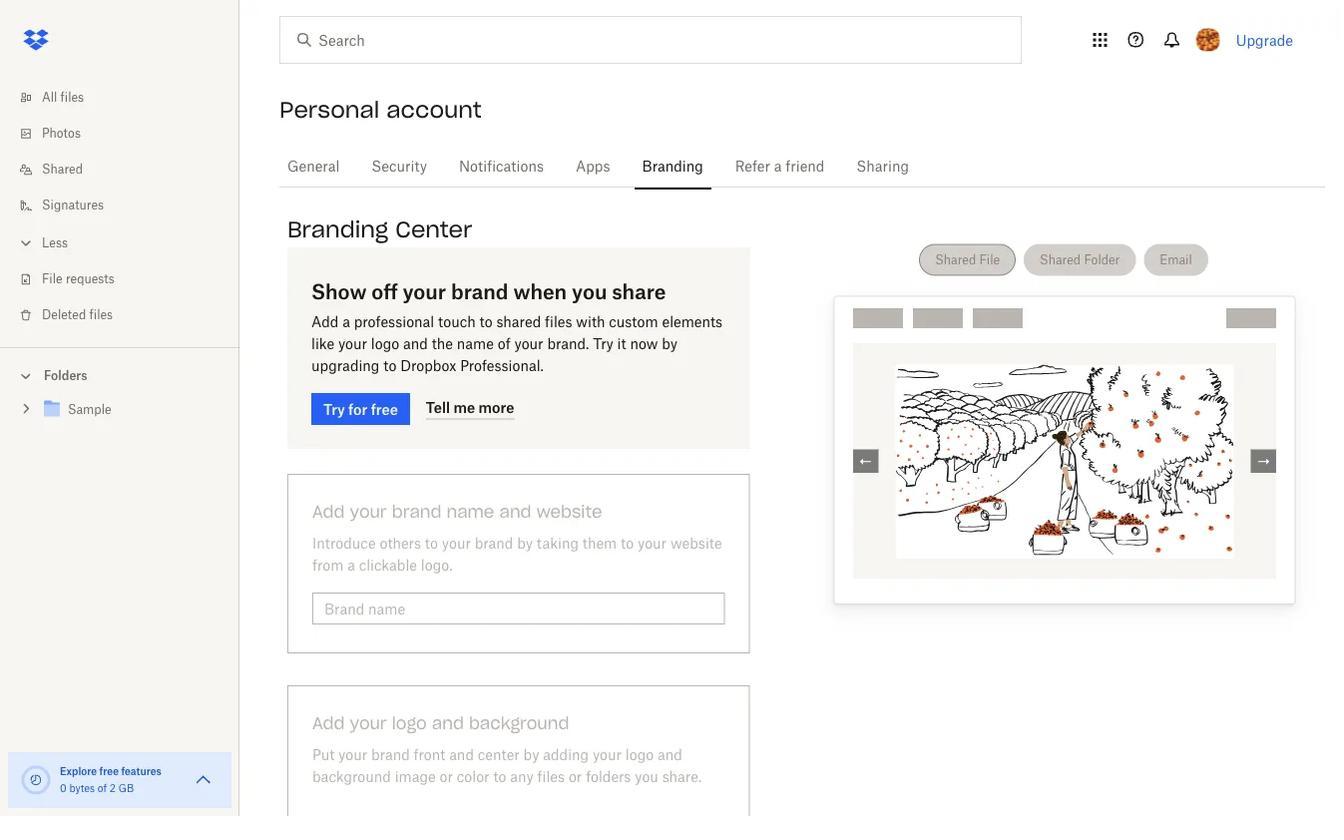 Task type: vqa. For each thing, say whether or not it's contained in the screenshot.
the settings link
no



Task type: locate. For each thing, give the bounding box(es) containing it.
free right for
[[371, 401, 398, 418]]

like
[[312, 337, 335, 351]]

elements
[[662, 315, 723, 329]]

professional
[[354, 315, 435, 329]]

brand up 'others'
[[392, 502, 442, 522]]

2 horizontal spatial shared
[[1040, 253, 1081, 268]]

background up center
[[469, 713, 569, 734]]

shared inside list
[[42, 164, 83, 176]]

add inside add a professional touch to shared files with custom elements like your logo and the name of your brand. try it now by upgrading to dropbox professional.
[[312, 315, 339, 329]]

by right now
[[662, 337, 678, 351]]

add up like
[[312, 315, 339, 329]]

1 horizontal spatial shared
[[936, 253, 977, 268]]

put your brand front and center by adding your logo and background image or color to any files or folders you share.
[[312, 749, 702, 785]]

logo up folders
[[626, 749, 654, 763]]

all files
[[42, 92, 84, 104]]

try left "it"
[[593, 337, 614, 351]]

1 horizontal spatial you
[[635, 771, 659, 785]]

brand up the image
[[371, 749, 410, 763]]

branding inside "tab"
[[642, 160, 704, 174]]

2 vertical spatial logo
[[626, 749, 654, 763]]

files right all
[[60, 92, 84, 104]]

try left for
[[323, 401, 345, 418]]

1 horizontal spatial or
[[569, 771, 582, 785]]

and up front
[[432, 713, 464, 734]]

show off your brand when you share
[[312, 279, 666, 304]]

you inside put your brand front and center by adding your logo and background image or color to any files or folders you share.
[[635, 771, 659, 785]]

by inside introduce others to your brand by taking them to your website from a clickable logo.
[[517, 537, 533, 551]]

0 vertical spatial try
[[593, 337, 614, 351]]

brand down add your brand name and website
[[475, 537, 514, 551]]

name up introduce others to your brand by taking them to your website from a clickable logo.
[[447, 502, 495, 522]]

add for add your logo and background
[[312, 713, 345, 734]]

0 horizontal spatial or
[[440, 771, 453, 785]]

and
[[403, 337, 428, 351], [500, 502, 532, 522], [432, 713, 464, 734], [449, 749, 474, 763], [658, 749, 683, 763]]

branding up show
[[288, 216, 389, 244]]

0 vertical spatial file
[[980, 253, 1001, 268]]

shared folder button
[[1024, 244, 1136, 276]]

quota usage element
[[20, 765, 52, 797]]

you left 'share.'
[[635, 771, 659, 785]]

1 horizontal spatial branding
[[642, 160, 704, 174]]

files inside add a professional touch to shared files with custom elements like your logo and the name of your brand. try it now by upgrading to dropbox professional.
[[545, 315, 573, 329]]

by up any
[[524, 749, 540, 763]]

1 vertical spatial branding
[[288, 216, 389, 244]]

to down center
[[494, 771, 507, 785]]

refer a friend
[[736, 160, 825, 174]]

1 horizontal spatial try
[[593, 337, 614, 351]]

2 vertical spatial add
[[312, 713, 345, 734]]

0 vertical spatial name
[[457, 337, 494, 351]]

and up color
[[449, 749, 474, 763]]

1 vertical spatial logo
[[392, 713, 427, 734]]

0 horizontal spatial free
[[99, 765, 119, 778]]

0 vertical spatial branding
[[642, 160, 704, 174]]

or left color
[[440, 771, 453, 785]]

and inside add a professional touch to shared files with custom elements like your logo and the name of your brand. try it now by upgrading to dropbox professional.
[[403, 337, 428, 351]]

0 vertical spatial add
[[312, 315, 339, 329]]

files down adding
[[538, 771, 565, 785]]

add for add your brand name and website
[[312, 502, 345, 522]]

0 vertical spatial of
[[498, 337, 511, 351]]

of left 2
[[98, 785, 107, 795]]

2 vertical spatial by
[[524, 749, 540, 763]]

1 vertical spatial file
[[42, 274, 63, 286]]

branding for branding
[[642, 160, 704, 174]]

logo down the professional
[[371, 337, 400, 351]]

a for friend
[[775, 160, 782, 174]]

0 vertical spatial by
[[662, 337, 678, 351]]

try
[[593, 337, 614, 351], [323, 401, 345, 418]]

0 horizontal spatial website
[[537, 502, 602, 522]]

try inside add a professional touch to shared files with custom elements like your logo and the name of your brand. try it now by upgrading to dropbox professional.
[[593, 337, 614, 351]]

show
[[312, 279, 367, 304]]

0
[[60, 785, 67, 795]]

center
[[396, 216, 473, 244]]

add up introduce at bottom left
[[312, 502, 345, 522]]

by
[[662, 337, 678, 351], [517, 537, 533, 551], [524, 749, 540, 763]]

0 vertical spatial background
[[469, 713, 569, 734]]

tab list
[[280, 140, 1326, 191]]

name
[[457, 337, 494, 351], [447, 502, 495, 522]]

free inside explore free features 0 bytes of 2 gb
[[99, 765, 119, 778]]

brand inside introduce others to your brand by taking them to your website from a clickable logo.
[[475, 537, 514, 551]]

1 horizontal spatial free
[[371, 401, 398, 418]]

of inside add a professional touch to shared files with custom elements like your logo and the name of your brand. try it now by upgrading to dropbox professional.
[[498, 337, 511, 351]]

logo inside add a professional touch to shared files with custom elements like your logo and the name of your brand. try it now by upgrading to dropbox professional.
[[371, 337, 400, 351]]

center
[[478, 749, 520, 763]]

0 vertical spatial a
[[775, 160, 782, 174]]

0 vertical spatial free
[[371, 401, 398, 418]]

0 horizontal spatial branding
[[288, 216, 389, 244]]

file down less
[[42, 274, 63, 286]]

logo up front
[[392, 713, 427, 734]]

add
[[312, 315, 339, 329], [312, 502, 345, 522], [312, 713, 345, 734]]

folders
[[44, 368, 87, 383]]

introduce
[[312, 537, 376, 551]]

color
[[457, 771, 490, 785]]

shared
[[497, 315, 541, 329]]

to left dropbox
[[384, 359, 397, 373]]

adding
[[543, 749, 589, 763]]

1 vertical spatial try
[[323, 401, 345, 418]]

0 vertical spatial logo
[[371, 337, 400, 351]]

1 vertical spatial of
[[98, 785, 107, 795]]

files
[[60, 92, 84, 104], [89, 310, 113, 321], [545, 315, 573, 329], [538, 771, 565, 785]]

or down adding
[[569, 771, 582, 785]]

logo.
[[421, 559, 453, 573]]

you
[[572, 279, 607, 304], [635, 771, 659, 785]]

sample link
[[40, 397, 224, 424]]

list
[[0, 68, 240, 347]]

of up professional.
[[498, 337, 511, 351]]

a down show
[[343, 315, 350, 329]]

file
[[980, 253, 1001, 268], [42, 274, 63, 286]]

by inside put your brand front and center by adding your logo and background image or color to any files or folders you share.
[[524, 749, 540, 763]]

bytes
[[69, 785, 95, 795]]

0 horizontal spatial try
[[323, 401, 345, 418]]

when
[[514, 279, 567, 304]]

file inside file requests 'link'
[[42, 274, 63, 286]]

free up 2
[[99, 765, 119, 778]]

a right refer
[[775, 160, 782, 174]]

0 horizontal spatial file
[[42, 274, 63, 286]]

explore free features 0 bytes of 2 gb
[[60, 765, 162, 795]]

add up put
[[312, 713, 345, 734]]

1 vertical spatial a
[[343, 315, 350, 329]]

touch
[[438, 315, 476, 329]]

personal
[[280, 96, 380, 124]]

1 vertical spatial add
[[312, 502, 345, 522]]

notifications
[[459, 160, 544, 174]]

dropbox image
[[16, 20, 56, 60]]

2
[[110, 785, 116, 795]]

1 horizontal spatial website
[[671, 537, 723, 551]]

→
[[1257, 453, 1271, 470]]

branding
[[642, 160, 704, 174], [288, 216, 389, 244]]

2 vertical spatial a
[[348, 559, 355, 573]]

a
[[775, 160, 782, 174], [343, 315, 350, 329], [348, 559, 355, 573]]

brand inside put your brand front and center by adding your logo and background image or color to any files or folders you share.
[[371, 749, 410, 763]]

photos link
[[16, 116, 240, 152]]

0 horizontal spatial shared
[[42, 164, 83, 176]]

name down touch
[[457, 337, 494, 351]]

files right the deleted
[[89, 310, 113, 321]]

you up the with
[[572, 279, 607, 304]]

branding center
[[288, 216, 473, 244]]

security
[[372, 160, 427, 174]]

branding for branding center
[[288, 216, 389, 244]]

free
[[371, 401, 398, 418], [99, 765, 119, 778]]

of
[[498, 337, 511, 351], [98, 785, 107, 795]]

file left shared folder button
[[980, 253, 1001, 268]]

1 horizontal spatial file
[[980, 253, 1001, 268]]

to
[[480, 315, 493, 329], [384, 359, 397, 373], [425, 537, 438, 551], [621, 537, 634, 551], [494, 771, 507, 785]]

1 horizontal spatial of
[[498, 337, 511, 351]]

to up logo.
[[425, 537, 438, 551]]

email
[[1160, 253, 1193, 268]]

general tab
[[280, 143, 348, 191]]

brand
[[451, 279, 509, 304], [392, 502, 442, 522], [475, 537, 514, 551], [371, 749, 410, 763]]

background
[[469, 713, 569, 734], [312, 771, 391, 785]]

0 horizontal spatial background
[[312, 771, 391, 785]]

others
[[380, 537, 421, 551]]

add a professional touch to shared files with custom elements like your logo and the name of your brand. try it now by upgrading to dropbox professional.
[[312, 315, 723, 373]]

branding right apps
[[642, 160, 704, 174]]

website right them
[[671, 537, 723, 551]]

by left taking
[[517, 537, 533, 551]]

0 horizontal spatial of
[[98, 785, 107, 795]]

1 vertical spatial you
[[635, 771, 659, 785]]

1 vertical spatial by
[[517, 537, 533, 551]]

free inside button
[[371, 401, 398, 418]]

logo inside put your brand front and center by adding your logo and background image or color to any files or folders you share.
[[626, 749, 654, 763]]

1 horizontal spatial background
[[469, 713, 569, 734]]

your
[[403, 279, 446, 304], [338, 337, 367, 351], [515, 337, 544, 351], [350, 502, 387, 522], [442, 537, 471, 551], [638, 537, 667, 551], [350, 713, 387, 734], [339, 749, 368, 763], [593, 749, 622, 763]]

branding tab
[[634, 143, 712, 191]]

a down introduce at bottom left
[[348, 559, 355, 573]]

a inside add a professional touch to shared files with custom elements like your logo and the name of your brand. try it now by upgrading to dropbox professional.
[[343, 315, 350, 329]]

and up dropbox
[[403, 337, 428, 351]]

a inside tab
[[775, 160, 782, 174]]

website up taking
[[537, 502, 602, 522]]

1 vertical spatial free
[[99, 765, 119, 778]]

0 horizontal spatial you
[[572, 279, 607, 304]]

background down put
[[312, 771, 391, 785]]

image
[[395, 771, 436, 785]]

1 vertical spatial background
[[312, 771, 391, 785]]

1 vertical spatial website
[[671, 537, 723, 551]]

files up brand.
[[545, 315, 573, 329]]



Task type: describe. For each thing, give the bounding box(es) containing it.
shared file
[[936, 253, 1001, 268]]

refer a friend tab
[[728, 143, 833, 191]]

and up 'share.'
[[658, 749, 683, 763]]

dropbox
[[401, 359, 457, 373]]

more
[[479, 399, 515, 416]]

less
[[42, 238, 68, 250]]

a inside introduce others to your brand by taking them to your website from a clickable logo.
[[348, 559, 355, 573]]

custom
[[609, 315, 659, 329]]

0 vertical spatial you
[[572, 279, 607, 304]]

with
[[576, 315, 606, 329]]

a for professional
[[343, 315, 350, 329]]

for
[[349, 401, 368, 418]]

apps tab
[[568, 143, 619, 191]]

Search text field
[[318, 29, 980, 51]]

account menu image
[[1197, 28, 1221, 52]]

files inside put your brand front and center by adding your logo and background image or color to any files or folders you share.
[[538, 771, 565, 785]]

any
[[511, 771, 534, 785]]

1 or from the left
[[440, 771, 453, 785]]

1 vertical spatial name
[[447, 502, 495, 522]]

upgrade link
[[1237, 31, 1294, 48]]

try for free
[[323, 401, 398, 418]]

introduce others to your brand by taking them to your website from a clickable logo.
[[312, 537, 723, 573]]

signatures link
[[16, 188, 240, 224]]

upgrade
[[1237, 31, 1294, 48]]

of inside explore free features 0 bytes of 2 gb
[[98, 785, 107, 795]]

share.
[[663, 771, 702, 785]]

Brand name input text field
[[324, 598, 713, 620]]

file inside shared file button
[[980, 253, 1001, 268]]

by inside add a professional touch to shared files with custom elements like your logo and the name of your brand. try it now by upgrading to dropbox professional.
[[662, 337, 678, 351]]

try for free button
[[312, 393, 410, 425]]

from
[[312, 559, 344, 573]]

all files link
[[16, 80, 240, 116]]

requests
[[66, 274, 115, 286]]

gb
[[118, 785, 134, 795]]

the
[[432, 337, 453, 351]]

add for add a professional touch to shared files with custom elements like your logo and the name of your brand. try it now by upgrading to dropbox professional.
[[312, 315, 339, 329]]

sharing
[[857, 160, 909, 174]]

shared link
[[16, 152, 240, 188]]

it
[[618, 337, 627, 351]]

deleted
[[42, 310, 86, 321]]

front
[[414, 749, 446, 763]]

←
[[859, 453, 873, 470]]

brand up touch
[[451, 279, 509, 304]]

notifications tab
[[451, 143, 552, 191]]

add your logo and background
[[312, 713, 569, 734]]

and up introduce others to your brand by taking them to your website from a clickable logo.
[[500, 502, 532, 522]]

professional.
[[460, 359, 544, 373]]

deleted files
[[42, 310, 113, 321]]

put
[[312, 749, 335, 763]]

sample
[[68, 405, 111, 417]]

2 or from the left
[[569, 771, 582, 785]]

less image
[[16, 233, 36, 253]]

try inside button
[[323, 401, 345, 418]]

general
[[288, 160, 340, 174]]

file requests
[[42, 274, 115, 286]]

shared file button
[[920, 244, 1016, 276]]

folders button
[[0, 360, 240, 390]]

to inside put your brand front and center by adding your logo and background image or color to any files or folders you share.
[[494, 771, 507, 785]]

off
[[372, 279, 398, 304]]

website inside introduce others to your brand by taking them to your website from a clickable logo.
[[671, 537, 723, 551]]

to right touch
[[480, 315, 493, 329]]

email button
[[1144, 244, 1209, 276]]

sharing tab
[[849, 143, 917, 191]]

explore
[[60, 765, 97, 778]]

brand.
[[548, 337, 589, 351]]

account
[[387, 96, 482, 124]]

file requests link
[[16, 262, 240, 298]]

friend
[[786, 160, 825, 174]]

tab list containing general
[[280, 140, 1326, 191]]

name inside add a professional touch to shared files with custom elements like your logo and the name of your brand. try it now by upgrading to dropbox professional.
[[457, 337, 494, 351]]

folder
[[1085, 253, 1120, 268]]

background inside put your brand front and center by adding your logo and background image or color to any files or folders you share.
[[312, 771, 391, 785]]

apps
[[576, 160, 611, 174]]

signatures
[[42, 200, 104, 212]]

shared for shared folder
[[1040, 253, 1081, 268]]

clickable
[[359, 559, 417, 573]]

deleted files link
[[16, 298, 240, 333]]

to right them
[[621, 537, 634, 551]]

0 vertical spatial website
[[537, 502, 602, 522]]

list containing all files
[[0, 68, 240, 347]]

photos
[[42, 128, 81, 140]]

folders
[[586, 771, 631, 785]]

them
[[583, 537, 617, 551]]

now
[[630, 337, 658, 351]]

security tab
[[364, 143, 435, 191]]

add your brand name and website
[[312, 502, 602, 522]]

all
[[42, 92, 57, 104]]

tell me more button
[[426, 396, 515, 420]]

features
[[121, 765, 162, 778]]

shared folder
[[1040, 253, 1120, 268]]

refer
[[736, 160, 771, 174]]

tell me more
[[426, 399, 515, 416]]

upgrading
[[312, 359, 380, 373]]

tell
[[426, 399, 450, 416]]

shared for shared
[[42, 164, 83, 176]]

share
[[612, 279, 666, 304]]

files inside "link"
[[89, 310, 113, 321]]

me
[[454, 399, 475, 416]]

personal account
[[280, 96, 482, 124]]

taking
[[537, 537, 579, 551]]

shared for shared file
[[936, 253, 977, 268]]



